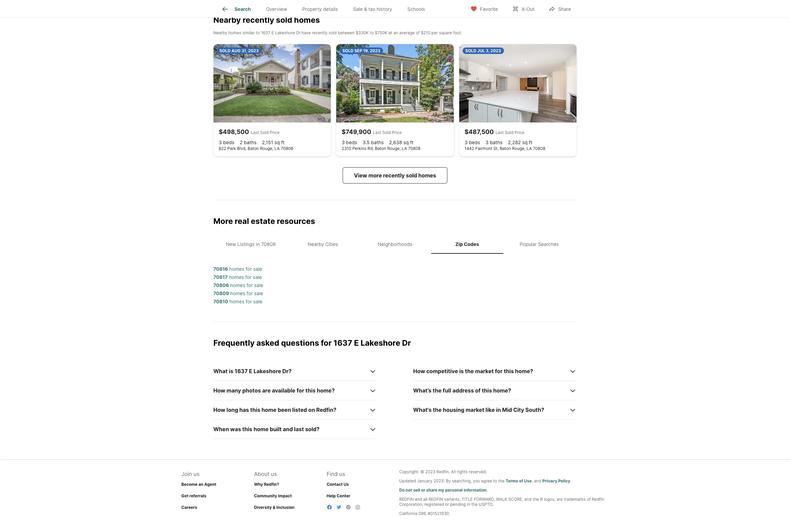 Task type: locate. For each thing, give the bounding box(es) containing it.
2023
[[248, 48, 259, 53], [370, 48, 381, 53], [491, 48, 502, 53], [426, 469, 436, 474]]

nearby inside tab
[[308, 241, 324, 247]]

privacy policy link
[[543, 478, 571, 483]]

3 sold from the left
[[505, 130, 514, 135]]

2 horizontal spatial la
[[527, 146, 532, 151]]

home left been
[[262, 406, 277, 413]]

us right about
[[271, 471, 277, 477]]

3 rouge, from the left
[[513, 146, 526, 151]]

& for diversity
[[273, 505, 276, 510]]

& inside tab
[[364, 6, 367, 12]]

sold up "2,638"
[[383, 130, 391, 135]]

2 horizontal spatial sold
[[406, 172, 418, 179]]

home? for how many photos are available for this home?
[[317, 387, 335, 394]]

2 horizontal spatial sq
[[523, 139, 528, 145]]

the right the what's
[[433, 406, 442, 413]]

beds for $498,500
[[223, 139, 234, 145]]

get
[[182, 493, 189, 498]]

2,282 sq ft
[[508, 139, 533, 145]]

how many photos are available for this home? button
[[214, 381, 377, 400]]

use
[[525, 478, 532, 483]]

1 vertical spatial home
[[254, 426, 269, 433]]

of inside dropdown button
[[476, 387, 481, 394]]

2 vertical spatial lakeshore
[[254, 368, 281, 375]]

3 price from the left
[[515, 130, 525, 135]]

to right similar
[[256, 30, 260, 35]]

$498,500
[[219, 128, 249, 135]]

2 horizontal spatial last
[[496, 130, 504, 135]]

last inside $487,500 last sold price
[[496, 130, 504, 135]]

address
[[453, 387, 474, 394]]

1 baths from the left
[[244, 139, 257, 145]]

3 la from the left
[[527, 146, 532, 151]]

0 horizontal spatial redfin
[[400, 497, 414, 502]]

2 sold from the left
[[383, 130, 391, 135]]

in right "pending" on the right bottom
[[467, 502, 471, 507]]

70808 for $749,900
[[409, 146, 421, 151]]

3 baths from the left
[[490, 139, 503, 145]]

to
[[256, 30, 260, 35], [370, 30, 374, 35], [494, 478, 498, 483]]

recently right have
[[312, 30, 328, 35]]

beds up the park
[[223, 139, 234, 145]]

$749,900
[[342, 128, 371, 135]]

last up the 3 baths
[[496, 130, 504, 135]]

rouge,
[[260, 146, 274, 151], [388, 146, 401, 151], [513, 146, 526, 151]]

2 vertical spatial 1637
[[235, 368, 248, 375]]

market
[[476, 368, 494, 375], [466, 406, 485, 413]]

my
[[439, 488, 445, 493]]

variants,
[[445, 497, 461, 502]]

home left built
[[254, 426, 269, 433]]

more real estate resources heading
[[214, 216, 577, 234]]

sold inside $487,500 last sold price
[[505, 130, 514, 135]]

2 vertical spatial nearby
[[308, 241, 324, 247]]

price
[[270, 130, 280, 135], [392, 130, 402, 135], [515, 130, 525, 135]]

3 beds from the left
[[469, 139, 481, 145]]

1 vertical spatial sold
[[329, 30, 337, 35]]

long
[[227, 406, 238, 413]]

0 horizontal spatial .
[[487, 488, 488, 493]]

sold left aug
[[220, 48, 231, 53]]

3.5
[[363, 139, 370, 145]]

sold inside the $498,500 last sold price
[[260, 130, 269, 135]]

of left the "redfin"
[[587, 497, 591, 502]]

updated
[[400, 478, 416, 483]]

redfin facebook image
[[327, 504, 332, 510]]

been
[[278, 406, 291, 413]]

how left long
[[214, 406, 225, 413]]

1 vertical spatial 70806
[[214, 282, 229, 288]]

1 price from the left
[[270, 130, 280, 135]]

. up trademarks
[[571, 478, 572, 483]]

2 beds from the left
[[346, 139, 358, 145]]

0 horizontal spatial 70806
[[214, 282, 229, 288]]

to left $750k
[[370, 30, 374, 35]]

or inside redfin and all redfin variants, title forward, walk score, and the r logos, are trademarks of redfin corporation, registered or pending in the uspto.
[[446, 502, 449, 507]]

0 horizontal spatial are
[[262, 387, 271, 394]]

how long has this home been listed on redfin?
[[214, 406, 337, 413]]

1 horizontal spatial dr
[[402, 338, 411, 348]]

forward,
[[474, 497, 495, 502]]

sq right 2,282
[[523, 139, 528, 145]]

0 horizontal spatial sold
[[260, 130, 269, 135]]

0 horizontal spatial redfin?
[[264, 482, 279, 487]]

sold up 2,282
[[505, 130, 514, 135]]

0 horizontal spatial recently
[[243, 15, 274, 25]]

mid
[[503, 406, 513, 413]]

join
[[182, 471, 192, 477]]

3 up the 2310
[[342, 139, 345, 145]]

2 horizontal spatial rouge,
[[513, 146, 526, 151]]

3 ft from the left
[[529, 139, 533, 145]]

is right competitive
[[460, 368, 464, 375]]

1 horizontal spatial or
[[446, 502, 449, 507]]

tab list
[[214, 0, 439, 17], [214, 234, 577, 254]]

an right at
[[394, 30, 398, 35]]

2 horizontal spatial home?
[[516, 368, 534, 375]]

zip
[[456, 241, 463, 247]]

3 beds for $498,500
[[219, 139, 234, 145]]

baths up the 2310 perkins rd, baton rouge, la 70808
[[371, 139, 384, 145]]

sold left sep
[[343, 48, 354, 53]]

0 vertical spatial nearby
[[214, 15, 241, 25]]

& left the tax
[[364, 6, 367, 12]]

2 vertical spatial recently
[[383, 172, 405, 179]]

2 vertical spatial sold
[[406, 172, 418, 179]]

is right the what
[[229, 368, 234, 375]]

la down 2,638 sq ft at the top
[[402, 146, 407, 151]]

0 horizontal spatial e
[[249, 368, 253, 375]]

0 vertical spatial an
[[394, 30, 398, 35]]

1 vertical spatial in
[[497, 406, 501, 413]]

822 park blvd, baton rouge, la 70806
[[219, 146, 294, 151]]

1 3 beds from the left
[[219, 139, 234, 145]]

1 horizontal spatial 3 beds
[[342, 139, 358, 145]]

competitive
[[427, 368, 458, 375]]

1 beds from the left
[[223, 139, 234, 145]]

zip codes
[[456, 241, 479, 247]]

2 ft from the left
[[411, 139, 414, 145]]

price up 2,151 sq ft
[[270, 130, 280, 135]]

& right diversity
[[273, 505, 276, 510]]

2 baths from the left
[[371, 139, 384, 145]]

3 for $498,500
[[219, 139, 222, 145]]

2 horizontal spatial e
[[354, 338, 359, 348]]

why
[[254, 482, 263, 487]]

2 baton from the left
[[375, 146, 387, 151]]

the left "r"
[[533, 497, 540, 502]]

rouge, down 2,151
[[260, 146, 274, 151]]

0 vertical spatial lakeshore
[[275, 30, 295, 35]]

and left "last"
[[283, 426, 293, 433]]

1 horizontal spatial sold
[[329, 30, 337, 35]]

1 horizontal spatial redfin
[[429, 497, 443, 502]]

recently right more
[[383, 172, 405, 179]]

are inside dropdown button
[[262, 387, 271, 394]]

2 horizontal spatial us
[[339, 471, 345, 477]]

2 sold from the left
[[343, 48, 354, 53]]

frequently
[[214, 338, 255, 348]]

2 3 beds from the left
[[342, 139, 358, 145]]

1 vertical spatial &
[[273, 505, 276, 510]]

baths up "st,"
[[490, 139, 503, 145]]

last
[[251, 130, 259, 135], [373, 130, 382, 135], [496, 130, 504, 135]]

0 vertical spatial redfin?
[[317, 406, 337, 413]]

3 last from the left
[[496, 130, 504, 135]]

an left agent
[[199, 482, 204, 487]]

sold left 'jul'
[[466, 48, 477, 53]]

1 ft from the left
[[281, 139, 285, 145]]

3 for $749,900
[[342, 139, 345, 145]]

0 horizontal spatial 1637
[[235, 368, 248, 375]]

1 vertical spatial nearby
[[214, 30, 228, 35]]

what's
[[414, 387, 432, 394]]

la down 2,282 sq ft
[[527, 146, 532, 151]]

1 vertical spatial lakeshore
[[361, 338, 401, 348]]

1 horizontal spatial recently
[[312, 30, 328, 35]]

how for how many photos are available for this home?
[[214, 387, 225, 394]]

recently
[[243, 15, 274, 25], [312, 30, 328, 35], [383, 172, 405, 179]]

redfin? inside dropdown button
[[317, 406, 337, 413]]

2 rouge, from the left
[[388, 146, 401, 151]]

sq right 2,151
[[275, 139, 280, 145]]

3 up 1442 at the top right of page
[[465, 139, 468, 145]]

ft for $749,900
[[411, 139, 414, 145]]

0 horizontal spatial 3 beds
[[219, 139, 234, 145]]

last for $749,900
[[373, 130, 382, 135]]

how left many
[[214, 387, 225, 394]]

2 is from the left
[[460, 368, 464, 375]]

2 3 from the left
[[342, 139, 345, 145]]

0 horizontal spatial la
[[275, 146, 280, 151]]

ft right "2,638"
[[411, 139, 414, 145]]

2,151
[[262, 139, 273, 145]]

&
[[364, 6, 367, 12], [273, 505, 276, 510]]

. down agree
[[487, 488, 488, 493]]

1 baton from the left
[[248, 146, 259, 151]]

1 horizontal spatial 70806
[[281, 146, 294, 151]]

70810
[[214, 299, 228, 304]]

2023 right ©
[[426, 469, 436, 474]]

1 3 from the left
[[219, 139, 222, 145]]

jul
[[478, 48, 485, 53]]

2 vertical spatial how
[[214, 406, 225, 413]]

community
[[254, 493, 277, 498]]

this inside when was this home built and last sold? dropdown button
[[243, 426, 253, 433]]

1 horizontal spatial home?
[[494, 387, 512, 394]]

1 horizontal spatial us
[[271, 471, 277, 477]]

or right sell on the bottom right
[[421, 488, 426, 493]]

70806 up 70809 on the left bottom
[[214, 282, 229, 288]]

housing
[[443, 406, 465, 413]]

2023 right 3,
[[491, 48, 502, 53]]

0 vertical spatial dr
[[296, 30, 301, 35]]

sold up 2,151
[[260, 130, 269, 135]]

1 rouge, from the left
[[260, 146, 274, 151]]

terms
[[506, 478, 519, 483]]

70809
[[214, 290, 229, 296]]

popular searches
[[520, 241, 559, 247]]

1 vertical spatial are
[[557, 497, 563, 502]]

2023 for $487,500
[[491, 48, 502, 53]]

1 vertical spatial how
[[214, 387, 225, 394]]

0 horizontal spatial an
[[199, 482, 204, 487]]

2 sq from the left
[[404, 139, 409, 145]]

& for sale
[[364, 6, 367, 12]]

0 horizontal spatial or
[[421, 488, 426, 493]]

1 la from the left
[[275, 146, 280, 151]]

neighborhoods tab
[[359, 236, 432, 252]]

0 horizontal spatial ft
[[281, 139, 285, 145]]

market left like on the right bottom
[[466, 406, 485, 413]]

1 horizontal spatial 1637
[[261, 30, 271, 35]]

redfin? right on
[[317, 406, 337, 413]]

2 horizontal spatial recently
[[383, 172, 405, 179]]

3 3 beds from the left
[[465, 139, 481, 145]]

redfin down not
[[400, 497, 414, 502]]

when
[[214, 426, 229, 433]]

2 horizontal spatial sold
[[505, 130, 514, 135]]

last up the 3.5 baths
[[373, 130, 382, 135]]

price inside $749,900 last sold price
[[392, 130, 402, 135]]

baton right "st,"
[[500, 146, 512, 151]]

this right has
[[250, 406, 261, 413]]

1 vertical spatial .
[[487, 488, 488, 493]]

price up 2,282 sq ft
[[515, 130, 525, 135]]

0 vertical spatial 1637
[[261, 30, 271, 35]]

price inside the $498,500 last sold price
[[270, 130, 280, 135]]

3 beds up 1442 at the top right of page
[[465, 139, 481, 145]]

70806 down 2,151 sq ft
[[281, 146, 294, 151]]

0 horizontal spatial sq
[[275, 139, 280, 145]]

2 price from the left
[[392, 130, 402, 135]]

lakeshore
[[275, 30, 295, 35], [361, 338, 401, 348], [254, 368, 281, 375]]

this right was
[[243, 426, 253, 433]]

price inside $487,500 last sold price
[[515, 130, 525, 135]]

1 sq from the left
[[275, 139, 280, 145]]

3,
[[486, 48, 490, 53]]

of left $210 at right top
[[416, 30, 420, 35]]

view more recently sold homes button
[[343, 167, 448, 184]]

share
[[559, 6, 571, 12]]

0 horizontal spatial dr
[[296, 30, 301, 35]]

1 horizontal spatial rouge,
[[388, 146, 401, 151]]

an
[[394, 30, 398, 35], [199, 482, 204, 487]]

south?
[[526, 406, 545, 413]]

0 vertical spatial are
[[262, 387, 271, 394]]

beds
[[223, 139, 234, 145], [346, 139, 358, 145], [469, 139, 481, 145]]

us right find
[[339, 471, 345, 477]]

ft right 2,282
[[529, 139, 533, 145]]

1637 for for
[[334, 338, 353, 348]]

are inside redfin and all redfin variants, title forward, walk score, and the r logos, are trademarks of redfin corporation, registered or pending in the uspto.
[[557, 497, 563, 502]]

1 vertical spatial an
[[199, 482, 204, 487]]

0 horizontal spatial last
[[251, 130, 259, 135]]

sold
[[260, 130, 269, 135], [383, 130, 391, 135], [505, 130, 514, 135]]

ft right 2,151
[[281, 139, 285, 145]]

referrals
[[190, 493, 207, 498]]

la
[[275, 146, 280, 151], [402, 146, 407, 151], [527, 146, 532, 151]]

redfin down share
[[429, 497, 443, 502]]

3 up 822
[[219, 139, 222, 145]]

are right logos,
[[557, 497, 563, 502]]

not
[[406, 488, 413, 493]]

2023 right the 19,
[[370, 48, 381, 53]]

0 horizontal spatial in
[[256, 241, 260, 247]]

how up what's
[[414, 368, 426, 375]]

baton for $487,500
[[500, 146, 512, 151]]

1 horizontal spatial in
[[467, 502, 471, 507]]

nearby up sold aug 31, 2023 on the top left of the page
[[214, 30, 228, 35]]

3 beds up the 2310
[[342, 139, 358, 145]]

baths for $487,500
[[490, 139, 503, 145]]

how
[[414, 368, 426, 375], [214, 387, 225, 394], [214, 406, 225, 413]]

to right agree
[[494, 478, 498, 483]]

2,638 sq ft
[[389, 139, 414, 145]]

2 horizontal spatial to
[[494, 478, 498, 483]]

1442 fairmont st, baton rouge, la 70808
[[465, 146, 546, 151]]

1 vertical spatial recently
[[312, 30, 328, 35]]

2 horizontal spatial in
[[497, 406, 501, 413]]

rouge, down "2,638"
[[388, 146, 401, 151]]

last inside $749,900 last sold price
[[373, 130, 382, 135]]

sq right "2,638"
[[404, 139, 409, 145]]

2 la from the left
[[402, 146, 407, 151]]

nearby down search link
[[214, 15, 241, 25]]

r
[[541, 497, 543, 502]]

19,
[[364, 48, 369, 53]]

photos
[[243, 387, 261, 394]]

price up "2,638"
[[392, 130, 402, 135]]

e for to
[[272, 30, 274, 35]]

beds up the 2310
[[346, 139, 358, 145]]

1 us from the left
[[194, 471, 200, 477]]

are right photos
[[262, 387, 271, 394]]

1 horizontal spatial sold
[[343, 48, 354, 53]]

recently up similar
[[243, 15, 274, 25]]

2 vertical spatial e
[[249, 368, 253, 375]]

baths up 822 park blvd, baton rouge, la 70806
[[244, 139, 257, 145]]

3
[[219, 139, 222, 145], [342, 139, 345, 145], [465, 139, 468, 145], [486, 139, 489, 145]]

full
[[443, 387, 452, 394]]

has
[[240, 406, 249, 413]]

3 sq from the left
[[523, 139, 528, 145]]

3 3 from the left
[[465, 139, 468, 145]]

in right listings at the left
[[256, 241, 260, 247]]

0 vertical spatial tab list
[[214, 0, 439, 17]]

or left "pending" on the right bottom
[[446, 502, 449, 507]]

$330k
[[356, 30, 369, 35]]

2 vertical spatial in
[[467, 502, 471, 507]]

3 beds for $749,900
[[342, 139, 358, 145]]

lakeshore for to
[[275, 30, 295, 35]]

view
[[354, 172, 368, 179]]

1 is from the left
[[229, 368, 234, 375]]

3 beds up 822
[[219, 139, 234, 145]]

redfin
[[400, 497, 414, 502], [429, 497, 443, 502]]

1 sold from the left
[[260, 130, 269, 135]]

1 vertical spatial or
[[446, 502, 449, 507]]

1 sold from the left
[[220, 48, 231, 53]]

1 horizontal spatial baton
[[375, 146, 387, 151]]

nearby cities tab
[[287, 236, 359, 252]]

1 horizontal spatial to
[[370, 30, 374, 35]]

0 horizontal spatial &
[[273, 505, 276, 510]]

1 vertical spatial market
[[466, 406, 485, 413]]

redfin?
[[317, 406, 337, 413], [264, 482, 279, 487]]

1 horizontal spatial sq
[[404, 139, 409, 145]]

overview tab
[[259, 1, 295, 17]]

la down 2,151 sq ft
[[275, 146, 280, 151]]

1 horizontal spatial ft
[[411, 139, 414, 145]]

2 last from the left
[[373, 130, 382, 135]]

market up what's the full address of this home? dropdown button
[[476, 368, 494, 375]]

0 vertical spatial .
[[571, 478, 572, 483]]

baton for $749,900
[[375, 146, 387, 151]]

us for find us
[[339, 471, 345, 477]]

home
[[262, 406, 277, 413], [254, 426, 269, 433]]

2
[[240, 139, 243, 145]]

0 horizontal spatial baton
[[248, 146, 259, 151]]

sold aug 31, 2023
[[220, 48, 259, 53]]

1 horizontal spatial &
[[364, 6, 367, 12]]

sold for $498,500
[[220, 48, 231, 53]]

1 horizontal spatial redfin?
[[317, 406, 337, 413]]

of right address
[[476, 387, 481, 394]]

history
[[377, 6, 393, 12]]

3 baton from the left
[[500, 146, 512, 151]]

when was this home built and last sold? button
[[214, 420, 377, 439]]

0 vertical spatial sold
[[276, 15, 293, 25]]

2023 right 31,
[[248, 48, 259, 53]]

2 us from the left
[[271, 471, 277, 477]]

available
[[272, 387, 296, 394]]

70808 inside tab
[[262, 241, 276, 247]]

2 tab list from the top
[[214, 234, 577, 254]]

0 horizontal spatial 70808
[[262, 241, 276, 247]]

pending
[[451, 502, 466, 507]]

sold inside $749,900 last sold price
[[383, 130, 391, 135]]

,
[[532, 478, 533, 483]]

baths for $749,900
[[371, 139, 384, 145]]

1442
[[465, 146, 475, 151]]

0 horizontal spatial price
[[270, 130, 280, 135]]

beds up 1442 at the top right of page
[[469, 139, 481, 145]]

redfin? up community impact button
[[264, 482, 279, 487]]

3 sold from the left
[[466, 48, 477, 53]]

tab list containing new listings in 70808
[[214, 234, 577, 254]]

last inside the $498,500 last sold price
[[251, 130, 259, 135]]

at
[[389, 30, 393, 35]]

what
[[214, 368, 228, 375]]

0 horizontal spatial baths
[[244, 139, 257, 145]]

1 horizontal spatial la
[[402, 146, 407, 151]]

beds for $487,500
[[469, 139, 481, 145]]

baton down the 3.5 baths
[[375, 146, 387, 151]]

redfin instagram image
[[355, 504, 361, 510]]

1 vertical spatial tab list
[[214, 234, 577, 254]]

1 horizontal spatial 70808
[[409, 146, 421, 151]]

0 horizontal spatial rouge,
[[260, 146, 274, 151]]

la for $749,900
[[402, 146, 407, 151]]

1 tab list from the top
[[214, 0, 439, 17]]

all
[[451, 469, 456, 474]]

how for how competitive is the market for this home?
[[414, 368, 426, 375]]

rights
[[457, 469, 468, 474]]

and right "score,"
[[525, 497, 532, 502]]

1 horizontal spatial e
[[272, 30, 274, 35]]

this up what's the full address of this home? dropdown button
[[504, 368, 514, 375]]

1 horizontal spatial baths
[[371, 139, 384, 145]]

3 us from the left
[[339, 471, 345, 477]]

2 horizontal spatial baton
[[500, 146, 512, 151]]

in right like on the right bottom
[[497, 406, 501, 413]]

this up on
[[306, 387, 316, 394]]

0 horizontal spatial sold
[[220, 48, 231, 53]]

2 horizontal spatial 70808
[[534, 146, 546, 151]]

0 horizontal spatial beds
[[223, 139, 234, 145]]

rouge, down 2,282 sq ft
[[513, 146, 526, 151]]

on
[[309, 406, 315, 413]]

baton down 2 baths
[[248, 146, 259, 151]]

0 horizontal spatial is
[[229, 368, 234, 375]]

$749,900 last sold price
[[342, 128, 402, 135]]

rd,
[[368, 146, 374, 151]]

1 last from the left
[[251, 130, 259, 135]]

2 redfin from the left
[[429, 497, 443, 502]]

us right join
[[194, 471, 200, 477]]

new
[[226, 241, 236, 247]]

was
[[230, 426, 241, 433]]

last up 2 baths
[[251, 130, 259, 135]]

sold inside view more recently sold homes button
[[406, 172, 418, 179]]



Task type: describe. For each thing, give the bounding box(es) containing it.
redfin twitter image
[[336, 504, 342, 510]]

#01521930
[[428, 511, 450, 516]]

home? for how competitive is the market for this home?
[[516, 368, 534, 375]]

the up address
[[465, 368, 474, 375]]

rouge, for $498,500
[[260, 146, 274, 151]]

in inside 'what's the housing market like in mid city south?' dropdown button
[[497, 406, 501, 413]]

agent
[[204, 482, 217, 487]]

and inside dropdown button
[[283, 426, 293, 433]]

help
[[327, 493, 336, 498]]

1 horizontal spatial an
[[394, 30, 398, 35]]

trademarks
[[564, 497, 586, 502]]

and right ,
[[535, 478, 542, 483]]

is inside how competitive is the market for this home? dropdown button
[[460, 368, 464, 375]]

us
[[344, 482, 349, 487]]

agree
[[482, 478, 493, 483]]

this inside how competitive is the market for this home? dropdown button
[[504, 368, 514, 375]]

photo of 1442 fairmont st, baton rouge, la 70808 image
[[460, 44, 577, 122]]

neighborhoods
[[378, 241, 413, 247]]

score,
[[509, 497, 524, 502]]

rouge, for $487,500
[[513, 146, 526, 151]]

recently inside button
[[383, 172, 405, 179]]

view more recently sold homes
[[354, 172, 437, 179]]

ft for $498,500
[[281, 139, 285, 145]]

sold sep 19, 2023
[[343, 48, 381, 53]]

schools tab
[[400, 1, 433, 17]]

do not sell or share my personal information .
[[400, 488, 488, 493]]

the left full
[[433, 387, 442, 394]]

like
[[486, 406, 495, 413]]

more
[[214, 216, 233, 226]]

when was this home built and last sold?
[[214, 426, 320, 433]]

california
[[400, 511, 418, 516]]

search
[[235, 6, 251, 12]]

listed
[[293, 406, 307, 413]]

share button
[[543, 2, 577, 15]]

updated january 2023: by searching, you agree to the terms of use , and privacy policy .
[[400, 478, 572, 483]]

photo of 822 park blvd, baton rouge, la 70806 image
[[214, 44, 331, 122]]

1637 for to
[[261, 30, 271, 35]]

become
[[182, 482, 198, 487]]

ft for $487,500
[[529, 139, 533, 145]]

join us
[[182, 471, 200, 477]]

sold for $498,500
[[260, 130, 269, 135]]

0 vertical spatial or
[[421, 488, 426, 493]]

uspto.
[[479, 502, 494, 507]]

nearby recently sold homes
[[214, 15, 320, 25]]

rouge, for $749,900
[[388, 146, 401, 151]]

in inside new listings in 70808 tab
[[256, 241, 260, 247]]

0 horizontal spatial sold
[[276, 15, 293, 25]]

this inside what's the full address of this home? dropdown button
[[482, 387, 492, 394]]

popular searches tab
[[504, 236, 576, 252]]

california dre #01521930
[[400, 511, 450, 516]]

of inside redfin and all redfin variants, title forward, walk score, and the r logos, are trademarks of redfin corporation, registered or pending in the uspto.
[[587, 497, 591, 502]]

sep
[[355, 48, 363, 53]]

in inside redfin and all redfin variants, title forward, walk score, and the r logos, are trademarks of redfin corporation, registered or pending in the uspto.
[[467, 502, 471, 507]]

e for for
[[354, 338, 359, 348]]

policy
[[559, 478, 571, 483]]

sq for $487,500
[[523, 139, 528, 145]]

sq for $749,900
[[404, 139, 409, 145]]

$210
[[421, 30, 431, 35]]

this inside how many photos are available for this home? dropdown button
[[306, 387, 316, 394]]

codes
[[464, 241, 479, 247]]

estate
[[251, 216, 275, 226]]

sold for $487,500
[[466, 48, 477, 53]]

redfin.
[[437, 469, 450, 474]]

©
[[421, 469, 425, 474]]

lakeshore inside dropdown button
[[254, 368, 281, 375]]

redfin and all redfin variants, title forward, walk score, and the r logos, are trademarks of redfin corporation, registered or pending in the uspto.
[[400, 497, 605, 507]]

last for $498,500
[[251, 130, 259, 135]]

contact
[[327, 482, 343, 487]]

la for $498,500
[[275, 146, 280, 151]]

x-out button
[[507, 2, 541, 15]]

search link
[[221, 5, 251, 13]]

out
[[527, 6, 535, 12]]

help center
[[327, 493, 351, 498]]

diversity & inclusion
[[254, 505, 295, 510]]

0 horizontal spatial to
[[256, 30, 260, 35]]

what's
[[414, 406, 432, 413]]

property details tab
[[295, 1, 346, 17]]

1 redfin from the left
[[400, 497, 414, 502]]

822
[[219, 146, 226, 151]]

city
[[514, 406, 525, 413]]

how for how long has this home been listed on redfin?
[[214, 406, 225, 413]]

diversity
[[254, 505, 272, 510]]

sale
[[353, 6, 363, 12]]

2310
[[342, 146, 352, 151]]

1 horizontal spatial .
[[571, 478, 572, 483]]

tab list containing search
[[214, 0, 439, 17]]

the left terms
[[499, 478, 505, 483]]

price for $749,900
[[392, 130, 402, 135]]

this inside how long has this home been listed on redfin? dropdown button
[[250, 406, 261, 413]]

homes inside view more recently sold homes button
[[419, 172, 437, 179]]

why redfin?
[[254, 482, 279, 487]]

questions
[[281, 338, 319, 348]]

is inside what is 1637 e lakeshore dr? dropdown button
[[229, 368, 234, 375]]

copyright:
[[400, 469, 420, 474]]

photo of 2310 perkins rd, baton rouge, la 70808 image
[[337, 44, 454, 122]]

la for $487,500
[[527, 146, 532, 151]]

baths for $498,500
[[244, 139, 257, 145]]

and left all
[[415, 497, 422, 502]]

st,
[[494, 146, 499, 151]]

walk
[[496, 497, 508, 502]]

3 beds for $487,500
[[465, 139, 481, 145]]

sold for $749,900
[[343, 48, 354, 53]]

redfin pinterest image
[[346, 504, 351, 510]]

sale & tax history tab
[[346, 1, 400, 17]]

beds for $749,900
[[346, 139, 358, 145]]

what is 1637 e lakeshore dr? button
[[214, 362, 377, 381]]

us for join us
[[194, 471, 200, 477]]

3 baths
[[486, 139, 503, 145]]

community impact button
[[254, 493, 292, 498]]

have
[[302, 30, 311, 35]]

impact
[[278, 493, 292, 498]]

sold for $749,900
[[383, 130, 391, 135]]

sq for $498,500
[[275, 139, 280, 145]]

how competitive is the market for this home? button
[[414, 362, 577, 381]]

help center button
[[327, 493, 351, 498]]

2023 for $749,900
[[370, 48, 381, 53]]

personal
[[446, 488, 463, 493]]

zip codes tab
[[432, 236, 504, 252]]

square
[[439, 30, 453, 35]]

fairmont
[[476, 146, 493, 151]]

last
[[294, 426, 304, 433]]

of left use
[[520, 478, 524, 483]]

sold for $487,500
[[505, 130, 514, 135]]

$487,500 last sold price
[[465, 128, 525, 135]]

sale & tax history
[[353, 6, 393, 12]]

do not sell or share my personal information link
[[400, 488, 487, 493]]

the left uspto.
[[472, 502, 478, 507]]

how competitive is the market for this home?
[[414, 368, 534, 375]]

dr for to
[[296, 30, 301, 35]]

nearby for nearby homes similar to 1637 e lakeshore dr have recently sold between $330k to $750k at an average of $210 per square foot.
[[214, 30, 228, 35]]

e inside what is 1637 e lakeshore dr? dropdown button
[[249, 368, 253, 375]]

price for $487,500
[[515, 130, 525, 135]]

4 3 from the left
[[486, 139, 489, 145]]

nearby for nearby recently sold homes
[[214, 15, 241, 25]]

0 vertical spatial 70806
[[281, 146, 294, 151]]

70808 for $487,500
[[534, 146, 546, 151]]

nearby homes similar to 1637 e lakeshore dr have recently sold between $330k to $750k at an average of $210 per square foot.
[[214, 30, 462, 35]]

new listings in 70808 tab
[[215, 236, 287, 252]]

what is 1637 e lakeshore dr?
[[214, 368, 292, 375]]

registered
[[425, 502, 444, 507]]

3 for $487,500
[[465, 139, 468, 145]]

what's the housing market like in mid city south? button
[[414, 400, 577, 420]]

lakeshore for for
[[361, 338, 401, 348]]

0 vertical spatial home
[[262, 406, 277, 413]]

contact us
[[327, 482, 349, 487]]

$498,500 last sold price
[[219, 128, 280, 135]]

become an agent button
[[182, 482, 217, 487]]

what's the housing market like in mid city south?
[[414, 406, 545, 413]]

last for $487,500
[[496, 130, 504, 135]]

careers button
[[182, 505, 197, 510]]

contact us button
[[327, 482, 349, 487]]

dr?
[[283, 368, 292, 375]]

70816
[[214, 266, 228, 272]]

january
[[417, 478, 433, 483]]

favorite
[[480, 6, 498, 12]]

price for $498,500
[[270, 130, 280, 135]]

baton for $498,500
[[248, 146, 259, 151]]

dr for for
[[402, 338, 411, 348]]

details
[[323, 6, 338, 12]]

2023 for $498,500
[[248, 48, 259, 53]]

0 vertical spatial market
[[476, 368, 494, 375]]

searching,
[[452, 478, 472, 483]]

real
[[235, 216, 249, 226]]

70806 inside 70816 homes for sale 70817 homes for sale 70806 homes for sale 70809 homes for sale 70810 homes for sale
[[214, 282, 229, 288]]

nearby for nearby cities
[[308, 241, 324, 247]]

privacy
[[543, 478, 558, 483]]

dre
[[419, 511, 427, 516]]

1637 inside dropdown button
[[235, 368, 248, 375]]

us for about us
[[271, 471, 277, 477]]



Task type: vqa. For each thing, say whether or not it's contained in the screenshot.


